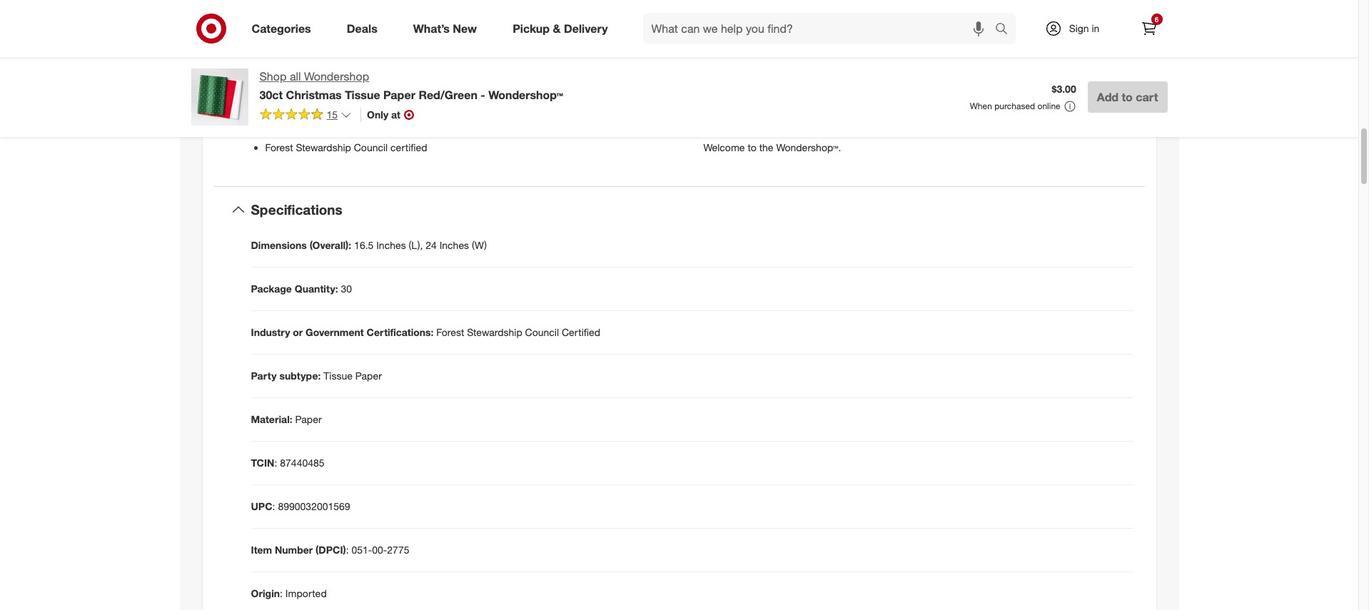 Task type: vqa. For each thing, say whether or not it's contained in the screenshot.
third / from the right
no



Task type: describe. For each thing, give the bounding box(es) containing it.
w
[[333, 121, 343, 134]]

2 inches from the left
[[888, 99, 917, 111]]

what's new link
[[401, 13, 495, 44]]

snowflake
[[505, 82, 550, 94]]

item
[[251, 544, 272, 556]]

0 horizontal spatial or
[[293, 326, 303, 339]]

count
[[760, 56, 787, 68]]

0 horizontal spatial stewardship
[[296, 141, 351, 154]]

can
[[779, 113, 795, 125]]

1 horizontal spatial or
[[375, 102, 385, 114]]

1 horizontal spatial green
[[778, 84, 804, 97]]

24 inside with this 30-count tissue paper from wondershop™, you'll have plenty of options for wrapping your holiday gifts in festive style. this pack includes 10 sheets of white tissue paper, 10 sheets in red, and 10 in green with allover print of white snowflakes and lighter green pine trees. each sheet measures 16.5 inches long and 24 inches wide, making them perfect for filling gift bags or boxes. plus, you can mix and match the designs to make your gifts' presentation really pop.
[[874, 99, 885, 111]]

have
[[969, 56, 990, 68]]

welcome
[[704, 141, 745, 154]]

welcome to the wondershop™.
[[704, 141, 842, 154]]

051-
[[352, 544, 372, 556]]

mix
[[798, 113, 814, 125]]

new
[[453, 21, 477, 35]]

10 up great
[[265, 82, 276, 94]]

certifications:
[[367, 326, 434, 339]]

in up sheet
[[704, 84, 712, 97]]

sign in
[[1070, 22, 1100, 34]]

red, inside with this 30-count tissue paper from wondershop™, you'll have plenty of options for wrapping your holiday gifts in festive style. this pack includes 10 sheets of white tissue paper, 10 sheets in red, and 10 in green with allover print of white snowflakes and lighter green pine trees. each sheet measures 16.5 inches long and 24 inches wide, making them perfect for filling gift bags or boxes. plus, you can mix and match the designs to make your gifts' presentation really pop.
[[714, 84, 731, 97]]

3
[[388, 62, 394, 74]]

&
[[553, 21, 561, 35]]

sheet
[[704, 99, 729, 111]]

match
[[837, 113, 865, 125]]

6 link
[[1134, 13, 1165, 44]]

15 link
[[260, 108, 352, 124]]

wondershop™,
[[875, 56, 940, 68]]

categories
[[252, 21, 311, 35]]

in right sign
[[1092, 22, 1100, 34]]

1 vertical spatial the
[[760, 141, 774, 154]]

l
[[295, 121, 301, 134]]

pack
[[873, 70, 894, 82]]

1 vertical spatial council
[[525, 326, 559, 339]]

1 vertical spatial forest
[[437, 326, 465, 339]]

1 horizontal spatial for
[[1042, 99, 1054, 111]]

style.
[[825, 70, 848, 82]]

2 horizontal spatial green
[[1024, 84, 1049, 97]]

industry
[[251, 326, 290, 339]]

them
[[981, 99, 1004, 111]]

when
[[970, 101, 993, 111]]

and up match
[[854, 99, 871, 111]]

subtype:
[[280, 370, 321, 382]]

: for imported
[[280, 588, 283, 600]]

(w)
[[472, 239, 487, 251]]

pop.
[[1093, 113, 1112, 125]]

paper
[[317, 62, 343, 74]]

number
[[275, 544, 313, 556]]

perfect
[[1007, 99, 1039, 111]]

tissue inside with this 30-count tissue paper from wondershop™, you'll have plenty of options for wrapping your holiday gifts in festive style. this pack includes 10 sheets of white tissue paper, 10 sheets in red, and 10 in green with allover print of white snowflakes and lighter green pine trees. each sheet measures 16.5 inches long and 24 inches wide, making them perfect for filling gift bags or boxes. plus, you can mix and match the designs to make your gifts' presentation really pop.
[[790, 56, 819, 68]]

and up boxes
[[396, 82, 412, 94]]

wondershop™.
[[777, 141, 842, 154]]

dimensions
[[251, 239, 307, 251]]

from
[[851, 56, 872, 68]]

you
[[760, 113, 776, 125]]

pickup
[[513, 21, 550, 35]]

industry or government certifications: forest stewardship council certified
[[251, 326, 601, 339]]

1 vertical spatial of
[[984, 70, 992, 82]]

paper inside shop all wondershop 30ct christmas tissue paper red/green - wondershop™
[[384, 88, 416, 102]]

and right tree
[[485, 82, 502, 94]]

plenty
[[992, 56, 1020, 68]]

when purchased online
[[970, 101, 1061, 111]]

what's new
[[413, 21, 477, 35]]

at
[[391, 108, 401, 121]]

30ct tissue paper featuring 3 different designs
[[265, 62, 471, 74]]

add to cart
[[1097, 90, 1159, 104]]

government
[[306, 326, 364, 339]]

8990032001569
[[278, 501, 350, 513]]

10 up trees. at right top
[[1082, 70, 1093, 82]]

$3.00
[[1052, 83, 1077, 95]]

each
[[312, 82, 334, 94]]

you'll
[[942, 56, 966, 68]]

online
[[1038, 101, 1061, 111]]

sign
[[1070, 22, 1090, 34]]

in right gifts
[[783, 70, 791, 82]]

87440485
[[280, 457, 325, 469]]

1 vertical spatial stewardship
[[467, 326, 523, 339]]

2 vertical spatial tissue
[[324, 370, 353, 382]]

imported
[[286, 588, 327, 600]]

with
[[704, 56, 724, 68]]

shop
[[260, 69, 287, 84]]

wondershop™
[[489, 88, 564, 102]]

0 horizontal spatial of
[[883, 84, 892, 97]]

0 vertical spatial designs
[[436, 62, 471, 74]]

00-
[[372, 544, 387, 556]]

tree
[[465, 82, 483, 94]]

specifications button
[[214, 187, 1145, 233]]

party
[[251, 370, 277, 382]]

0 horizontal spatial bags
[[351, 102, 373, 114]]

paper right material:
[[295, 413, 322, 426]]

0 horizontal spatial red,
[[376, 82, 393, 94]]

or inside with this 30-count tissue paper from wondershop™, you'll have plenty of options for wrapping your holiday gifts in festive style. this pack includes 10 sheets of white tissue paper, 10 sheets in red, and 10 in green with allover print of white snowflakes and lighter green pine trees. each sheet measures 16.5 inches long and 24 inches wide, making them perfect for filling gift bags or boxes. plus, you can mix and match the designs to make your gifts' presentation really pop.
[[1124, 99, 1133, 111]]

image of 30ct christmas tissue paper red/green - wondershop™ image
[[191, 69, 248, 126]]

boxes.
[[704, 113, 733, 125]]

What can we help you find? suggestions appear below search field
[[643, 13, 999, 44]]

to inside with this 30-count tissue paper from wondershop™, you'll have plenty of options for wrapping your holiday gifts in festive style. this pack includes 10 sheets of white tissue paper, 10 sheets in red, and 10 in green with allover print of white snowflakes and lighter green pine trees. each sheet measures 16.5 inches long and 24 inches wide, making them perfect for filling gift bags or boxes. plus, you can mix and match the designs to make your gifts' presentation really pop.
[[922, 113, 931, 125]]

gifts
[[761, 70, 780, 82]]

tissue inside with this 30-count tissue paper from wondershop™, you'll have plenty of options for wrapping your holiday gifts in festive style. this pack includes 10 sheets of white tissue paper, 10 sheets in red, and 10 in green with allover print of white snowflakes and lighter green pine trees. each sheet measures 16.5 inches long and 24 inches wide, making them perfect for filling gift bags or boxes. plus, you can mix and match the designs to make your gifts' presentation really pop.
[[1022, 70, 1048, 82]]

wrapping
[[1085, 56, 1126, 68]]

0 horizontal spatial with
[[444, 82, 462, 94]]

bags inside with this 30-count tissue paper from wondershop™, you'll have plenty of options for wrapping your holiday gifts in festive style. this pack includes 10 sheets of white tissue paper, 10 sheets in red, and 10 in green with allover print of white snowflakes and lighter green pine trees. each sheet measures 16.5 inches long and 24 inches wide, making them perfect for filling gift bags or boxes. plus, you can mix and match the designs to make your gifts' presentation really pop.
[[1100, 99, 1122, 111]]

print inside with this 30-count tissue paper from wondershop™, you'll have plenty of options for wrapping your holiday gifts in festive style. this pack includes 10 sheets of white tissue paper, 10 sheets in red, and 10 in green with allover print of white snowflakes and lighter green pine trees. each sheet measures 16.5 inches long and 24 inches wide, making them perfect for filling gift bags or boxes. plus, you can mix and match the designs to make your gifts' presentation really pop.
[[860, 84, 880, 97]]

white,
[[347, 82, 373, 94]]

forest stewardship council certified
[[265, 141, 428, 154]]

1 vertical spatial 24
[[426, 239, 437, 251]]

gift inside with this 30-count tissue paper from wondershop™, you'll have plenty of options for wrapping your holiday gifts in festive style. this pack includes 10 sheets of white tissue paper, 10 sheets in red, and 10 in green with allover print of white snowflakes and lighter green pine trees. each sheet measures 16.5 inches long and 24 inches wide, making them perfect for filling gift bags or boxes. plus, you can mix and match the designs to make your gifts' presentation really pop.
[[1082, 99, 1097, 111]]

1 inches from the left
[[800, 99, 829, 111]]

0 horizontal spatial tissue
[[288, 62, 314, 74]]

0 horizontal spatial sheets
[[279, 82, 309, 94]]

make
[[934, 113, 958, 125]]

allover
[[828, 84, 857, 97]]

this
[[727, 56, 742, 68]]

add to cart button
[[1088, 81, 1168, 113]]

shop all wondershop 30ct christmas tissue paper red/green - wondershop™
[[260, 69, 564, 102]]

boxes
[[387, 102, 414, 114]]

featuring
[[346, 62, 385, 74]]

certified
[[391, 141, 428, 154]]

0 horizontal spatial green
[[415, 82, 441, 94]]

1 horizontal spatial your
[[961, 113, 980, 125]]



Task type: locate. For each thing, give the bounding box(es) containing it.
christmas
[[286, 88, 342, 102]]

24in
[[312, 121, 331, 134]]

each
[[1102, 84, 1124, 97]]

designs left make in the top of the page
[[884, 113, 919, 125]]

24 right (l),
[[426, 239, 437, 251]]

0 horizontal spatial forest
[[265, 141, 293, 154]]

x
[[304, 121, 309, 134]]

0 horizontal spatial for
[[293, 102, 305, 114]]

and
[[396, 82, 412, 94], [485, 82, 502, 94], [734, 84, 751, 97], [973, 84, 990, 97], [854, 99, 871, 111], [817, 113, 834, 125]]

and right the mix
[[817, 113, 834, 125]]

upc : 8990032001569
[[251, 501, 350, 513]]

0 vertical spatial white
[[995, 70, 1019, 82]]

0 horizontal spatial 24
[[426, 239, 437, 251]]

filling up "24in" in the top of the page
[[308, 102, 331, 114]]

0 vertical spatial forest
[[265, 141, 293, 154]]

10 up snowflakes at the right of the page
[[937, 70, 948, 82]]

1 inches from the left
[[377, 239, 406, 251]]

16.5 inside with this 30-count tissue paper from wondershop™, you'll have plenty of options for wrapping your holiday gifts in festive style. this pack includes 10 sheets of white tissue paper, 10 sheets in red, and 10 in green with allover print of white snowflakes and lighter green pine trees. each sheet measures 16.5 inches long and 24 inches wide, making them perfect for filling gift bags or boxes. plus, you can mix and match the designs to make your gifts' presentation really pop.
[[778, 99, 797, 111]]

paper,
[[1051, 70, 1079, 82]]

all
[[290, 69, 301, 84]]

1 horizontal spatial gift
[[1082, 99, 1097, 111]]

for
[[1070, 56, 1082, 68], [1042, 99, 1054, 111], [293, 102, 305, 114]]

0 horizontal spatial white
[[894, 84, 918, 97]]

tcin : 87440485
[[251, 457, 325, 469]]

6
[[1155, 15, 1159, 24]]

and down holiday
[[734, 84, 751, 97]]

0 vertical spatial tissue
[[790, 56, 819, 68]]

tissue down options
[[1022, 70, 1048, 82]]

your down making
[[961, 113, 980, 125]]

different
[[396, 62, 433, 74]]

(dpci)
[[316, 544, 346, 556]]

includes
[[897, 70, 934, 82]]

search button
[[989, 13, 1023, 47]]

: for 8990032001569
[[273, 501, 275, 513]]

quantity:
[[295, 283, 338, 295]]

2 vertical spatial of
[[883, 84, 892, 97]]

gift up w
[[334, 102, 348, 114]]

highlights
[[251, 35, 306, 49]]

1 horizontal spatial 16.5
[[778, 99, 797, 111]]

0 horizontal spatial inches
[[800, 99, 829, 111]]

0 vertical spatial stewardship
[[296, 141, 351, 154]]

1 horizontal spatial white
[[995, 70, 1019, 82]]

in down gifts
[[768, 84, 775, 97]]

sheets up each
[[1095, 70, 1125, 82]]

1 horizontal spatial 24
[[874, 99, 885, 111]]

paper up style.
[[822, 56, 849, 68]]

gifts'
[[983, 113, 1005, 125]]

to down wide,
[[922, 113, 931, 125]]

sheets up great
[[279, 82, 309, 94]]

forest right certifications:
[[437, 326, 465, 339]]

print down 'this'
[[860, 84, 880, 97]]

2 horizontal spatial sheets
[[1095, 70, 1125, 82]]

1 horizontal spatial inches
[[440, 239, 469, 251]]

sign in link
[[1033, 13, 1122, 44]]

white up lighter
[[995, 70, 1019, 82]]

of right plenty
[[1023, 56, 1031, 68]]

1 horizontal spatial tissue
[[1022, 70, 1048, 82]]

green
[[415, 82, 441, 94], [778, 84, 804, 97], [1024, 84, 1049, 97]]

party subtype: tissue paper
[[251, 370, 382, 382]]

gift down trees. at right top
[[1082, 99, 1097, 111]]

of
[[1023, 56, 1031, 68], [984, 70, 992, 82], [883, 84, 892, 97]]

: for 87440485
[[275, 457, 277, 469]]

for up l at the left top of page
[[293, 102, 305, 114]]

tissue up only
[[345, 88, 380, 102]]

deals link
[[335, 13, 395, 44]]

16.5in
[[265, 121, 293, 134]]

print right 'snowflake' on the top left of page
[[552, 82, 573, 94]]

: left imported
[[280, 588, 283, 600]]

2 vertical spatial to
[[748, 141, 757, 154]]

origin
[[251, 588, 280, 600]]

30ct down 'shop'
[[260, 88, 283, 102]]

tissue right "subtype:"
[[324, 370, 353, 382]]

0 vertical spatial council
[[354, 141, 388, 154]]

1 vertical spatial tissue
[[345, 88, 380, 102]]

0 horizontal spatial council
[[354, 141, 388, 154]]

2 horizontal spatial to
[[1122, 90, 1133, 104]]

1 horizontal spatial inches
[[888, 99, 917, 111]]

30
[[341, 283, 352, 295]]

inches up the mix
[[800, 99, 829, 111]]

white
[[995, 70, 1019, 82], [894, 84, 918, 97]]

pickup & delivery
[[513, 21, 608, 35]]

in right each
[[336, 82, 344, 94]]

council left certified
[[525, 326, 559, 339]]

forest down 16.5in
[[265, 141, 293, 154]]

paper inside with this 30-count tissue paper from wondershop™, you'll have plenty of options for wrapping your holiday gifts in festive style. this pack includes 10 sheets of white tissue paper, 10 sheets in red, and 10 in green with allover print of white snowflakes and lighter green pine trees. each sheet measures 16.5 inches long and 24 inches wide, making them perfect for filling gift bags or boxes. plus, you can mix and match the designs to make your gifts' presentation really pop.
[[822, 56, 849, 68]]

paper up at
[[384, 88, 416, 102]]

30ct inside shop all wondershop 30ct christmas tissue paper red/green - wondershop™
[[260, 88, 283, 102]]

16.5 up can
[[778, 99, 797, 111]]

inches left (w)
[[440, 239, 469, 251]]

your down with
[[704, 70, 723, 82]]

wide,
[[920, 99, 943, 111]]

0 vertical spatial to
[[1122, 90, 1133, 104]]

0 horizontal spatial print
[[552, 82, 573, 94]]

to for welcome to the wondershop™.
[[748, 141, 757, 154]]

: left 8990032001569 at the bottom of page
[[273, 501, 275, 513]]

gift
[[1082, 99, 1097, 111], [334, 102, 348, 114]]

1 horizontal spatial red,
[[714, 84, 731, 97]]

inches
[[377, 239, 406, 251], [440, 239, 469, 251]]

to for add to cart
[[1122, 90, 1133, 104]]

1 horizontal spatial of
[[984, 70, 992, 82]]

to right welcome
[[748, 141, 757, 154]]

2 horizontal spatial of
[[1023, 56, 1031, 68]]

great
[[265, 102, 290, 114]]

purchased
[[995, 101, 1036, 111]]

0 vertical spatial 16.5
[[778, 99, 797, 111]]

red, down "3"
[[376, 82, 393, 94]]

making
[[946, 99, 978, 111]]

council
[[354, 141, 388, 154], [525, 326, 559, 339]]

designs up red/green
[[436, 62, 471, 74]]

with inside with this 30-count tissue paper from wondershop™, you'll have plenty of options for wrapping your holiday gifts in festive style. this pack includes 10 sheets of white tissue paper, 10 sheets in red, and 10 in green with allover print of white snowflakes and lighter green pine trees. each sheet measures 16.5 inches long and 24 inches wide, making them perfect for filling gift bags or boxes. plus, you can mix and match the designs to make your gifts' presentation really pop.
[[807, 84, 825, 97]]

1 vertical spatial 30ct
[[260, 88, 283, 102]]

and up when
[[973, 84, 990, 97]]

the right match
[[867, 113, 881, 125]]

0 vertical spatial 30ct
[[265, 62, 285, 74]]

with this 30-count tissue paper from wondershop™, you'll have plenty of options for wrapping your holiday gifts in festive style. this pack includes 10 sheets of white tissue paper, 10 sheets in red, and 10 in green with allover print of white snowflakes and lighter green pine trees. each sheet measures 16.5 inches long and 24 inches wide, making them perfect for filling gift bags or boxes. plus, you can mix and match the designs to make your gifts' presentation really pop.
[[704, 56, 1133, 125]]

specifications
[[251, 202, 343, 218]]

tissue up festive
[[790, 56, 819, 68]]

plus,
[[736, 113, 758, 125]]

filling down pine
[[1056, 99, 1080, 111]]

material:
[[251, 413, 293, 426]]

bags down each
[[1100, 99, 1122, 111]]

0 horizontal spatial your
[[704, 70, 723, 82]]

bags down white,
[[351, 102, 373, 114]]

forest
[[265, 141, 293, 154], [437, 326, 465, 339]]

:
[[275, 457, 277, 469], [273, 501, 275, 513], [346, 544, 349, 556], [280, 588, 283, 600]]

green up perfect
[[1024, 84, 1049, 97]]

-
[[481, 88, 486, 102]]

1 horizontal spatial with
[[807, 84, 825, 97]]

1 horizontal spatial stewardship
[[467, 326, 523, 339]]

sheets down you'll
[[951, 70, 981, 82]]

15
[[327, 108, 338, 121]]

filling inside with this 30-count tissue paper from wondershop™, you'll have plenty of options for wrapping your holiday gifts in festive style. this pack includes 10 sheets of white tissue paper, 10 sheets in red, and 10 in green with allover print of white snowflakes and lighter green pine trees. each sheet measures 16.5 inches long and 24 inches wide, making them perfect for filling gift bags or boxes. plus, you can mix and match the designs to make your gifts' presentation really pop.
[[1056, 99, 1080, 111]]

for up presentation
[[1042, 99, 1054, 111]]

inches
[[800, 99, 829, 111], [888, 99, 917, 111]]

: left '051-'
[[346, 544, 349, 556]]

of down have
[[984, 70, 992, 82]]

only at
[[367, 108, 401, 121]]

paper
[[822, 56, 849, 68], [384, 88, 416, 102], [356, 370, 382, 382], [295, 413, 322, 426]]

pickup & delivery link
[[501, 13, 626, 44]]

tcin
[[251, 457, 275, 469]]

0 horizontal spatial filling
[[308, 102, 331, 114]]

16.5 right (overall):
[[354, 239, 374, 251]]

2 horizontal spatial or
[[1124, 99, 1133, 111]]

in
[[1092, 22, 1100, 34], [783, 70, 791, 82], [336, 82, 344, 94], [704, 84, 712, 97], [768, 84, 775, 97]]

0 vertical spatial 24
[[874, 99, 885, 111]]

0 horizontal spatial the
[[760, 141, 774, 154]]

1 horizontal spatial sheets
[[951, 70, 981, 82]]

designs
[[436, 62, 471, 74], [884, 113, 919, 125]]

0 vertical spatial your
[[704, 70, 723, 82]]

0 horizontal spatial gift
[[334, 102, 348, 114]]

16.5in l x 24in w
[[265, 121, 343, 134]]

green down different
[[415, 82, 441, 94]]

red,
[[376, 82, 393, 94], [714, 84, 731, 97]]

10 up measures
[[754, 84, 765, 97]]

sheets
[[951, 70, 981, 82], [1095, 70, 1125, 82], [279, 82, 309, 94]]

inches left wide,
[[888, 99, 917, 111]]

1 horizontal spatial to
[[922, 113, 931, 125]]

2 horizontal spatial for
[[1070, 56, 1082, 68]]

long
[[832, 99, 851, 111]]

: left 87440485 at bottom
[[275, 457, 277, 469]]

30ct
[[265, 62, 285, 74], [260, 88, 283, 102]]

1 vertical spatial your
[[961, 113, 980, 125]]

to inside button
[[1122, 90, 1133, 104]]

council down only
[[354, 141, 388, 154]]

tissue left paper
[[288, 62, 314, 74]]

add
[[1097, 90, 1119, 104]]

lighter
[[993, 84, 1021, 97]]

or left at
[[375, 102, 385, 114]]

1 vertical spatial to
[[922, 113, 931, 125]]

upc
[[251, 501, 273, 513]]

really
[[1066, 113, 1090, 125]]

0 vertical spatial of
[[1023, 56, 1031, 68]]

or right "industry"
[[293, 326, 303, 339]]

1 vertical spatial designs
[[884, 113, 919, 125]]

of down pack
[[883, 84, 892, 97]]

0 vertical spatial the
[[867, 113, 881, 125]]

designs inside with this 30-count tissue paper from wondershop™, you'll have plenty of options for wrapping your holiday gifts in festive style. this pack includes 10 sheets of white tissue paper, 10 sheets in red, and 10 in green with allover print of white snowflakes and lighter green pine trees. each sheet measures 16.5 inches long and 24 inches wide, making them perfect for filling gift bags or boxes. plus, you can mix and match the designs to make your gifts' presentation really pop.
[[884, 113, 919, 125]]

great for filling gift bags or boxes
[[265, 102, 414, 114]]

this
[[851, 70, 870, 82]]

30-
[[745, 56, 760, 68]]

paper down certifications:
[[356, 370, 382, 382]]

for up 'paper,' at the right top of page
[[1070, 56, 1082, 68]]

1 horizontal spatial print
[[860, 84, 880, 97]]

1 horizontal spatial council
[[525, 326, 559, 339]]

10 sheets each in white, red, and green with tree and snowflake print
[[265, 82, 573, 94]]

1 vertical spatial white
[[894, 84, 918, 97]]

pine
[[1052, 84, 1071, 97]]

tissue inside shop all wondershop 30ct christmas tissue paper red/green - wondershop™
[[345, 88, 380, 102]]

0 horizontal spatial 16.5
[[354, 239, 374, 251]]

1 horizontal spatial filling
[[1056, 99, 1080, 111]]

1 vertical spatial 16.5
[[354, 239, 374, 251]]

with down festive
[[807, 84, 825, 97]]

deals
[[347, 21, 378, 35]]

0 horizontal spatial inches
[[377, 239, 406, 251]]

wondershop
[[304, 69, 369, 84]]

with left tree
[[444, 82, 462, 94]]

0 horizontal spatial to
[[748, 141, 757, 154]]

package
[[251, 283, 292, 295]]

or left cart
[[1124, 99, 1133, 111]]

1 horizontal spatial bags
[[1100, 99, 1122, 111]]

item number (dpci) : 051-00-2775
[[251, 544, 410, 556]]

cart
[[1136, 90, 1159, 104]]

white down includes
[[894, 84, 918, 97]]

24 down pack
[[874, 99, 885, 111]]

1 horizontal spatial forest
[[437, 326, 465, 339]]

holiday
[[726, 70, 758, 82]]

inches left (l),
[[377, 239, 406, 251]]

green down festive
[[778, 84, 804, 97]]

the inside with this 30-count tissue paper from wondershop™, you'll have plenty of options for wrapping your holiday gifts in festive style. this pack includes 10 sheets of white tissue paper, 10 sheets in red, and 10 in green with allover print of white snowflakes and lighter green pine trees. each sheet measures 16.5 inches long and 24 inches wide, making them perfect for filling gift bags or boxes. plus, you can mix and match the designs to make your gifts' presentation really pop.
[[867, 113, 881, 125]]

30ct left all
[[265, 62, 285, 74]]

0 horizontal spatial designs
[[436, 62, 471, 74]]

red, up sheet
[[714, 84, 731, 97]]

2775
[[387, 544, 410, 556]]

the down you
[[760, 141, 774, 154]]

festive
[[793, 70, 822, 82]]

1 horizontal spatial designs
[[884, 113, 919, 125]]

2 inches from the left
[[440, 239, 469, 251]]

to right add
[[1122, 90, 1133, 104]]

1 horizontal spatial the
[[867, 113, 881, 125]]



